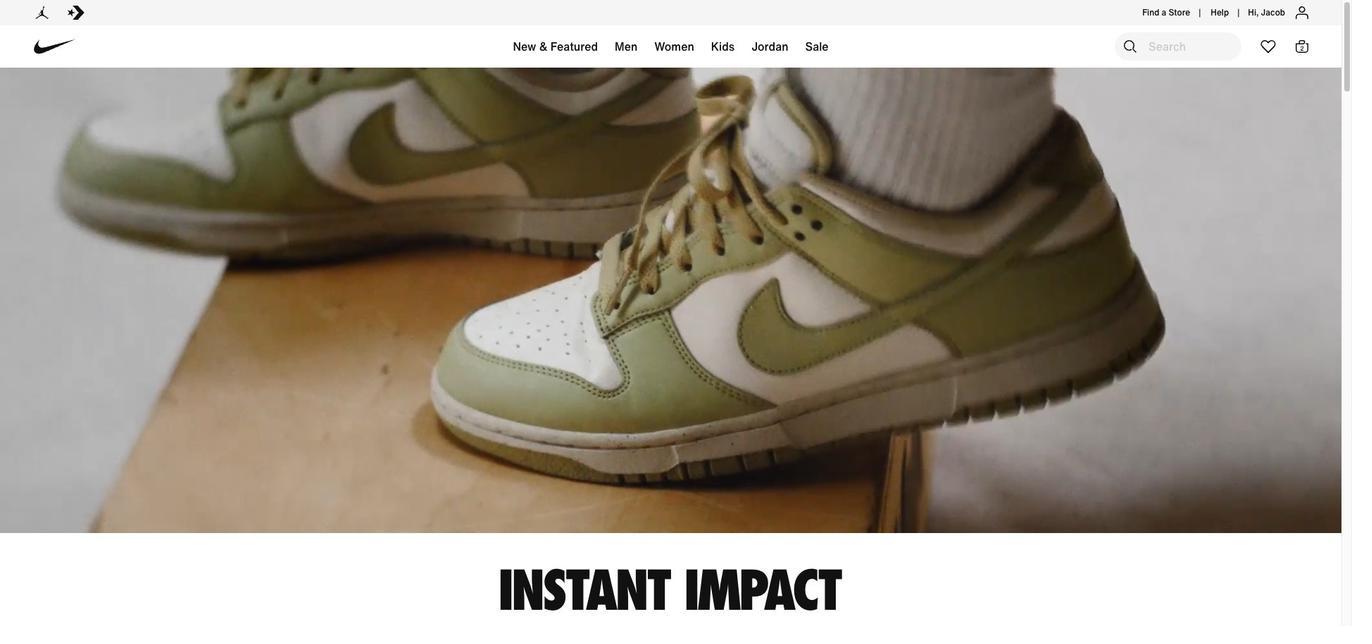 Task type: locate. For each thing, give the bounding box(es) containing it.
converse image
[[68, 4, 85, 21]]

hi, jacob. account & favorites element
[[1248, 6, 1286, 19]]

menu bar
[[239, 28, 1102, 70]]

nike home page image
[[27, 19, 82, 74]]

favorites image
[[1260, 38, 1277, 55]]



Task type: describe. For each thing, give the bounding box(es) containing it.
Search Products text field
[[1115, 32, 1242, 61]]

open search modal image
[[1122, 38, 1139, 55]]

jordan image
[[34, 4, 51, 21]]



Task type: vqa. For each thing, say whether or not it's contained in the screenshot.
the Air Jordan Velocity Duffel Bag (Medium, 55L) image
no



